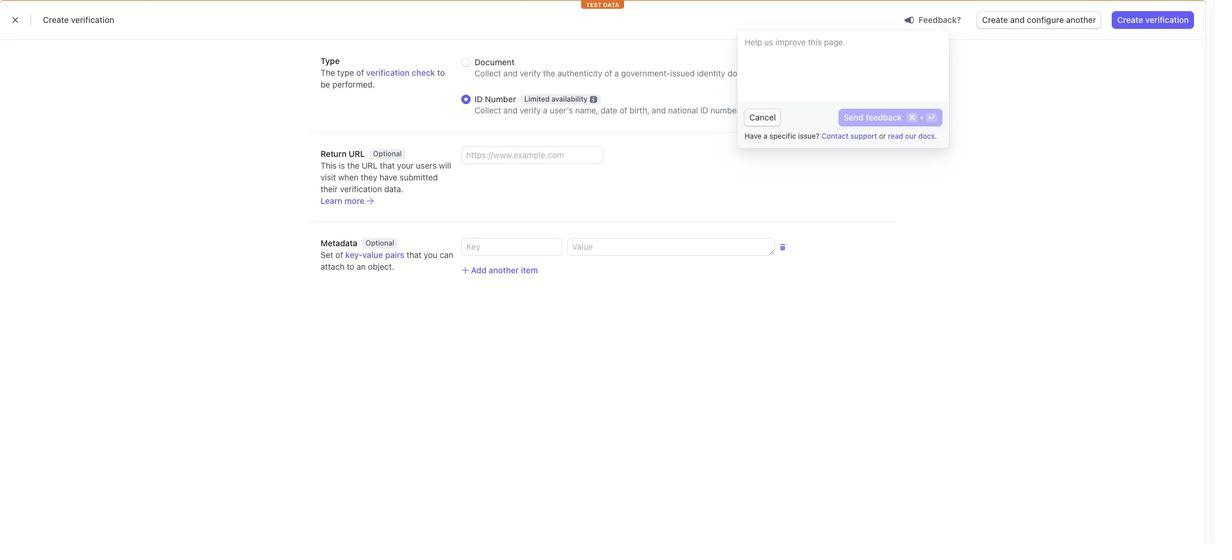 Task type: locate. For each thing, give the bounding box(es) containing it.
1 vertical spatial id
[[701, 105, 709, 115]]

1 vertical spatial collect
[[475, 105, 501, 115]]

data.
[[384, 184, 403, 194]]

identity
[[697, 68, 726, 78]]

1 vertical spatial a
[[543, 105, 548, 115]]

2 horizontal spatial a
[[764, 132, 768, 140]]

document collect and verify the authenticity of a government-issued identity document.
[[475, 57, 768, 78]]

id
[[475, 94, 483, 104], [701, 105, 709, 115]]

and right birth,
[[652, 105, 666, 115]]

id right national on the top of page
[[701, 105, 709, 115]]

0 vertical spatial to
[[437, 68, 445, 78]]

2 create verification from the left
[[1118, 15, 1189, 25]]

an
[[357, 262, 366, 272]]

to inside to be performed.
[[437, 68, 445, 78]]

verify down the limited
[[520, 105, 541, 115]]

number.
[[711, 105, 742, 115]]

None search field
[[447, 6, 735, 20]]

the type of verification check
[[321, 68, 435, 78]]

the up limited availability
[[543, 68, 556, 78]]

url right return
[[349, 149, 365, 159]]

1 vertical spatial the
[[347, 160, 360, 170]]

more
[[509, 32, 529, 42]]

developers link
[[931, 31, 986, 45]]

0 horizontal spatial the
[[347, 160, 360, 170]]

of right the authenticity
[[605, 68, 612, 78]]

0 vertical spatial url
[[349, 149, 365, 159]]

0 vertical spatial verify
[[520, 68, 541, 78]]

the right is
[[347, 160, 360, 170]]

0 vertical spatial that
[[380, 160, 395, 170]]

to
[[437, 68, 445, 78], [347, 262, 354, 272]]

verify inside document collect and verify the authenticity of a government-issued identity document.
[[520, 68, 541, 78]]

1 horizontal spatial that
[[407, 250, 422, 260]]

of right date
[[620, 105, 628, 115]]

collect down document
[[475, 68, 501, 78]]

and
[[1011, 15, 1025, 25], [504, 68, 518, 78], [504, 105, 518, 115], [652, 105, 666, 115]]

a down the limited
[[543, 105, 548, 115]]

a
[[615, 68, 619, 78], [543, 105, 548, 115], [764, 132, 768, 140]]

1 vertical spatial url
[[362, 160, 378, 170]]

contact support link
[[822, 132, 877, 140]]

optional up key-value pairs link
[[366, 239, 394, 248]]

1 collect from the top
[[475, 68, 501, 78]]

url
[[349, 149, 365, 159], [362, 160, 378, 170]]

customers link
[[268, 31, 322, 45]]

id left number
[[475, 94, 483, 104]]

balances
[[225, 32, 260, 42]]

home
[[135, 32, 158, 42]]

have a specific issue? contact support or read our docs .
[[745, 132, 937, 140]]

1 horizontal spatial create verification
[[1118, 15, 1189, 25]]

and down document
[[504, 68, 518, 78]]

1 vertical spatial that
[[407, 250, 422, 260]]

the
[[543, 68, 556, 78], [347, 160, 360, 170]]

1 vertical spatial optional
[[366, 239, 394, 248]]

verify
[[520, 68, 541, 78], [520, 105, 541, 115]]

payments link
[[167, 31, 217, 45]]

and inside document collect and verify the authenticity of a government-issued identity document.
[[504, 68, 518, 78]]

1 horizontal spatial a
[[615, 68, 619, 78]]

have
[[745, 132, 762, 140]]

national
[[668, 105, 698, 115]]

products link
[[325, 31, 372, 45]]

that left you
[[407, 250, 422, 260]]

to right check
[[437, 68, 445, 78]]

our
[[905, 132, 917, 140]]

performed.
[[332, 79, 375, 89]]

of inside document collect and verify the authenticity of a government-issued identity document.
[[605, 68, 612, 78]]

visit
[[321, 172, 336, 182]]

when
[[338, 172, 359, 182]]

of
[[356, 68, 364, 78], [605, 68, 612, 78], [620, 105, 628, 115], [336, 250, 343, 260]]

Value text field
[[568, 239, 774, 255]]

that inside 'this is the url that your users will visit when they have submitted their verification data.'
[[380, 160, 395, 170]]

create
[[909, 8, 931, 17], [43, 15, 69, 25], [982, 15, 1008, 25], [1118, 15, 1144, 25]]

verification check link
[[366, 67, 435, 79]]

0 vertical spatial the
[[543, 68, 556, 78]]

to left an
[[347, 262, 354, 272]]

government-
[[621, 68, 670, 78]]

optional
[[373, 149, 402, 158], [366, 239, 394, 248]]

0 vertical spatial another
[[1066, 15, 1097, 25]]

0 vertical spatial collect
[[475, 68, 501, 78]]

collect down id number
[[475, 105, 501, 115]]

0 vertical spatial optional
[[373, 149, 402, 158]]

1 vertical spatial verify
[[520, 105, 541, 115]]

can
[[440, 250, 454, 260]]

1 horizontal spatial id
[[701, 105, 709, 115]]

1 vertical spatial to
[[347, 262, 354, 272]]

test mode
[[993, 32, 1034, 42]]

another down key text field
[[489, 265, 519, 275]]

1 verify from the top
[[520, 68, 541, 78]]

metadata
[[321, 238, 357, 248]]

optional up your
[[373, 149, 402, 158]]

limited availability
[[524, 95, 588, 104]]

specific
[[770, 132, 796, 140]]

2 collect from the top
[[475, 105, 501, 115]]

verification
[[71, 15, 114, 25], [1146, 15, 1189, 25], [366, 68, 410, 78], [340, 184, 382, 194]]

0 horizontal spatial to
[[347, 262, 354, 272]]

1 horizontal spatial the
[[543, 68, 556, 78]]

verify up the limited
[[520, 68, 541, 78]]

docs
[[919, 132, 935, 140]]

1 horizontal spatial to
[[437, 68, 445, 78]]

a right have
[[764, 132, 768, 140]]

feedback?
[[919, 14, 961, 24]]

0 horizontal spatial that
[[380, 160, 395, 170]]

1 vertical spatial another
[[489, 265, 519, 275]]

create verification
[[43, 15, 114, 25], [1118, 15, 1189, 25]]

that up have
[[380, 160, 395, 170]]

a left government-
[[615, 68, 619, 78]]

they
[[361, 172, 377, 182]]

0 horizontal spatial create verification
[[43, 15, 114, 25]]

customers
[[274, 32, 317, 42]]

and up test mode
[[1011, 15, 1025, 25]]

another right configure
[[1066, 15, 1097, 25]]

issue?
[[798, 132, 820, 140]]

1 horizontal spatial another
[[1066, 15, 1097, 25]]

issued
[[670, 68, 695, 78]]

that you can attach to an object.
[[321, 250, 454, 272]]

0 horizontal spatial id
[[475, 94, 483, 104]]

https://www.example.com text field
[[462, 147, 603, 163]]

verification inside button
[[1146, 15, 1189, 25]]

you
[[424, 250, 438, 260]]

0 vertical spatial a
[[615, 68, 619, 78]]

Key text field
[[462, 239, 562, 255]]

url up they
[[362, 160, 378, 170]]

collect
[[475, 68, 501, 78], [475, 105, 501, 115]]

0 horizontal spatial a
[[543, 105, 548, 115]]



Task type: describe. For each thing, give the bounding box(es) containing it.
.
[[935, 132, 937, 140]]

create and configure another
[[982, 15, 1097, 25]]

reports link
[[412, 31, 454, 45]]

cancel button
[[745, 109, 781, 126]]

key-value pairs link
[[345, 249, 404, 261]]

check
[[412, 68, 435, 78]]

read
[[888, 132, 904, 140]]

create and configure another button
[[978, 12, 1101, 28]]

feedback? button
[[900, 11, 966, 28]]

name,
[[575, 105, 599, 115]]

0 horizontal spatial another
[[489, 265, 519, 275]]

0 vertical spatial id
[[475, 94, 483, 104]]

item
[[521, 265, 538, 275]]

reports
[[418, 32, 448, 42]]

notifications image
[[996, 8, 1005, 18]]

id number
[[475, 94, 516, 104]]

cancel
[[749, 112, 776, 122]]

optional for return url
[[373, 149, 402, 158]]

create verification inside button
[[1118, 15, 1189, 25]]

to inside that you can attach to an object.
[[347, 262, 354, 272]]

your
[[397, 160, 414, 170]]

learn
[[321, 196, 343, 206]]

add
[[471, 265, 487, 275]]

collect inside document collect and verify the authenticity of a government-issued identity document.
[[475, 68, 501, 78]]

send feedback button
[[839, 109, 942, 126]]

the inside 'this is the url that your users will visit when they have submitted their verification data.'
[[347, 160, 360, 170]]

a inside document collect and verify the authenticity of a government-issued identity document.
[[615, 68, 619, 78]]

return
[[321, 149, 347, 159]]

create verification button
[[1113, 12, 1194, 28]]

learn more
[[321, 196, 365, 206]]

date
[[601, 105, 618, 115]]

or
[[879, 132, 886, 140]]

optional for metadata
[[366, 239, 394, 248]]

set of key-value pairs
[[321, 250, 404, 260]]

send feedback
[[844, 112, 902, 122]]

type
[[321, 56, 340, 66]]

2 verify from the top
[[520, 105, 541, 115]]

authenticity
[[558, 68, 602, 78]]

collect and verify a user's name, date of birth, and national id number.
[[475, 105, 742, 115]]

key-
[[345, 250, 363, 260]]

user's
[[550, 105, 573, 115]]

home link
[[130, 31, 164, 45]]

document
[[475, 57, 515, 67]]

users
[[416, 160, 437, 170]]

send
[[844, 112, 864, 122]]

contact
[[822, 132, 849, 140]]

connect link
[[456, 31, 501, 45]]

support
[[851, 132, 877, 140]]

attach
[[321, 262, 345, 272]]

the
[[321, 68, 335, 78]]

this is the url that your users will visit when they have submitted their verification data.
[[321, 160, 451, 194]]

1 create verification from the left
[[43, 15, 114, 25]]

read our docs link
[[888, 132, 935, 140]]

that inside that you can attach to an object.
[[407, 250, 422, 260]]

type
[[337, 68, 354, 78]]

add another item button
[[462, 265, 538, 276]]

be
[[321, 79, 330, 89]]

configure
[[1027, 15, 1064, 25]]

is
[[339, 160, 345, 170]]

verification inside 'this is the url that your users will visit when they have submitted their verification data.'
[[340, 184, 382, 194]]

availability
[[552, 95, 588, 104]]

learn more link
[[321, 195, 374, 207]]

2 vertical spatial a
[[764, 132, 768, 140]]

and inside button
[[1011, 15, 1025, 25]]

return url
[[321, 149, 365, 159]]

will
[[439, 160, 451, 170]]

limited
[[524, 95, 550, 104]]

developers
[[936, 32, 980, 42]]

create button
[[902, 6, 950, 20]]

billing link
[[374, 31, 409, 45]]

have
[[380, 172, 398, 182]]

Help us improve this page. text field
[[738, 31, 949, 102]]

identity
[[539, 34, 565, 42]]

more
[[345, 196, 365, 206]]

document.
[[728, 68, 768, 78]]

object.
[[368, 262, 394, 272]]

submitted
[[400, 172, 438, 182]]

the inside document collect and verify the authenticity of a government-issued identity document.
[[543, 68, 556, 78]]

and down number
[[504, 105, 518, 115]]

add another item
[[471, 265, 538, 275]]

their
[[321, 184, 338, 194]]

payments
[[173, 32, 211, 42]]

products
[[331, 32, 366, 42]]

url inside 'this is the url that your users will visit when they have submitted their verification data.'
[[362, 160, 378, 170]]

set
[[321, 250, 333, 260]]

of up 'performed.' on the top left
[[356, 68, 364, 78]]

billing
[[380, 32, 404, 42]]

number
[[485, 94, 516, 104]]

test
[[993, 32, 1010, 42]]

to be performed.
[[321, 68, 445, 89]]

pairs
[[385, 250, 404, 260]]

balances link
[[219, 31, 266, 45]]

of down "metadata"
[[336, 250, 343, 260]]

this
[[321, 160, 337, 170]]



Task type: vqa. For each thing, say whether or not it's contained in the screenshot.
'link.'
no



